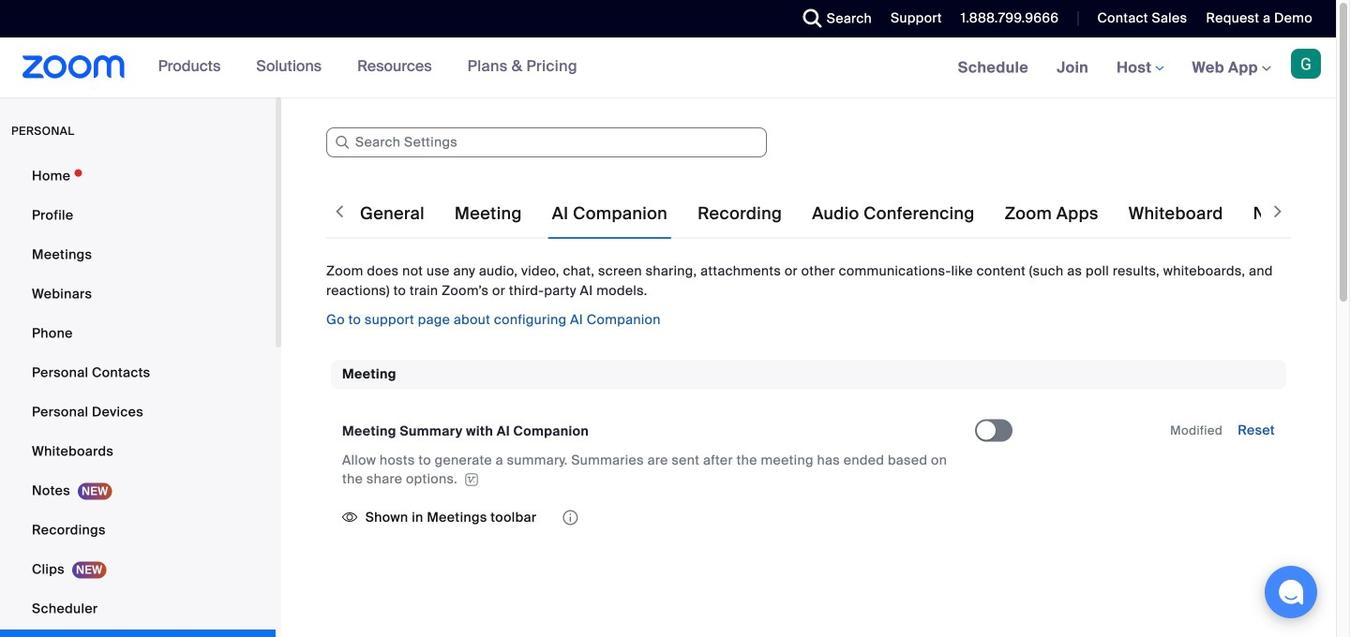Task type: vqa. For each thing, say whether or not it's contained in the screenshot.
add image
no



Task type: locate. For each thing, give the bounding box(es) containing it.
product information navigation
[[144, 38, 592, 98]]

Search Settings text field
[[326, 128, 767, 158]]

learn more about shown in meetings toolbar image
[[561, 511, 580, 524]]

application
[[342, 504, 975, 532]]

zoom logo image
[[23, 55, 125, 79]]

banner
[[0, 38, 1336, 99]]

meeting element
[[331, 360, 1286, 554]]

open chat image
[[1278, 579, 1304, 606]]



Task type: describe. For each thing, give the bounding box(es) containing it.
scroll left image
[[330, 203, 349, 221]]

personal menu menu
[[0, 158, 276, 638]]

profile picture image
[[1291, 49, 1321, 79]]

application inside meeting element
[[342, 504, 975, 532]]

scroll right image
[[1269, 203, 1287, 221]]

meetings navigation
[[944, 38, 1336, 99]]

tabs of my account settings page tab list
[[356, 188, 1350, 240]]



